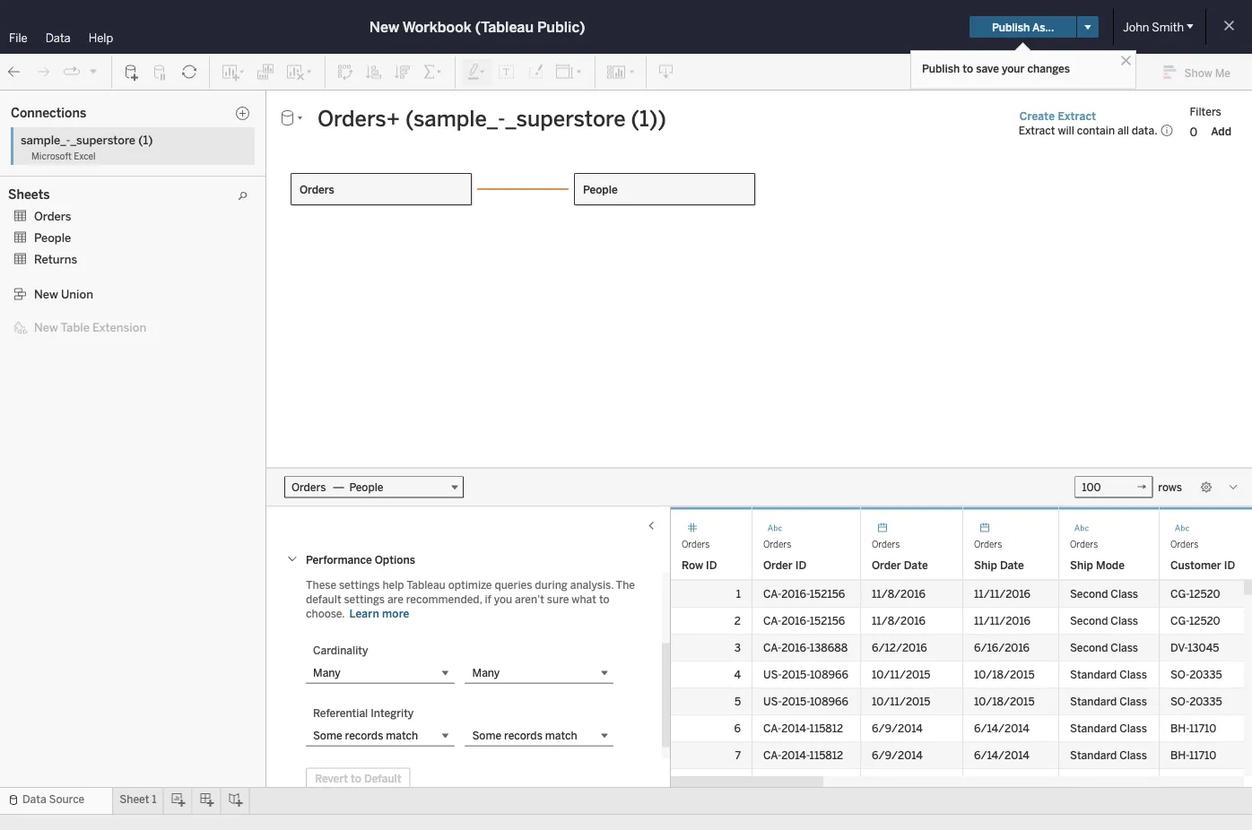Task type: locate. For each thing, give the bounding box(es) containing it.
3 2014- from the top
[[782, 776, 810, 789]]

so-20335 for 4
[[1171, 668, 1222, 681]]

ca- right 3
[[763, 641, 782, 654]]

sheet 1 down (generated)
[[120, 793, 157, 806]]

2 152156 from the top
[[810, 614, 845, 627]]

1 second from the top
[[1070, 588, 1108, 601]]

1 vertical spatial 11710
[[1189, 749, 1217, 762]]

(sample_-
[[66, 122, 116, 135]]

2 ship from the left
[[1070, 559, 1093, 572]]

3 second class from the top
[[1070, 641, 1138, 654]]

3 standard from the top
[[1070, 722, 1117, 735]]

5 ca- from the top
[[763, 749, 782, 762]]

show me
[[1185, 66, 1231, 79]]

ca- right the 8
[[763, 776, 782, 789]]

1 horizontal spatial publish
[[992, 20, 1030, 33]]

1
[[410, 160, 421, 185], [736, 588, 741, 601], [152, 793, 157, 806]]

3 2016- from the top
[[782, 641, 810, 654]]

dv-13045
[[1171, 641, 1219, 654]]

1 vertical spatial 2016-
[[782, 614, 810, 627]]

1 horizontal spatial extract
[[1058, 110, 1096, 123]]

1 horizontal spatial replay animation image
[[88, 66, 99, 76]]

us-2015-108966 for 4
[[763, 668, 849, 681]]

new up sort ascending icon
[[369, 18, 399, 35]]

bh-
[[1171, 722, 1189, 735], [1171, 749, 1189, 762], [1171, 776, 1189, 789]]

0 horizontal spatial sheet
[[120, 793, 149, 806]]

1 horizontal spatial customer
[[1171, 559, 1221, 572]]

12520 for 1
[[1189, 588, 1220, 601]]

ca- for 2
[[763, 614, 782, 627]]

1 2016- from the top
[[782, 588, 810, 601]]

us-
[[763, 668, 782, 681], [763, 695, 782, 708]]

10/18/2015 for 5
[[974, 695, 1035, 708]]

extract
[[1058, 110, 1096, 123], [1019, 124, 1055, 137]]

customer down rows
[[1171, 559, 1221, 572]]

1 vertical spatial us-
[[763, 695, 782, 708]]

3 11710 from the top
[[1189, 776, 1217, 789]]

1 11/8/2016 from the top
[[872, 588, 926, 601]]

1 6/14/2014 from the top
[[974, 722, 1030, 735]]

standard for 4
[[1070, 668, 1117, 681]]

1 vertical spatial 12520
[[1189, 614, 1220, 627]]

settings up learn on the bottom left of the page
[[344, 593, 385, 606]]

2 us-2015-108966 from the top
[[763, 695, 849, 708]]

108966
[[810, 668, 849, 681], [810, 695, 849, 708]]

order id
[[54, 340, 96, 353]]

2014- for 6
[[782, 722, 810, 735]]

2 2014- from the top
[[782, 749, 810, 762]]

6 ca- from the top
[[763, 776, 782, 789]]

2 bh-11710 from the top
[[1171, 749, 1217, 762]]

0 vertical spatial 11/11/2016
[[974, 588, 1031, 601]]

class for 6
[[1120, 722, 1147, 735]]

0 vertical spatial order date
[[54, 322, 109, 335]]

publish
[[992, 20, 1030, 33], [922, 62, 960, 75]]

orders order id
[[763, 540, 807, 572]]

ca- right the 2
[[763, 614, 782, 627]]

1 vertical spatial second class
[[1070, 614, 1138, 627]]

date left "ship date"
[[904, 559, 928, 572]]

1 11/11/2016 from the top
[[974, 588, 1031, 601]]

1 horizontal spatial customer id
[[1171, 559, 1235, 572]]

1 ca- from the top
[[763, 588, 782, 601]]

these
[[306, 579, 336, 592]]

extract down create
[[1019, 124, 1055, 137]]

2 vertical spatial 6/14/2014
[[974, 776, 1030, 789]]

1 bh- from the top
[[1171, 722, 1189, 735]]

_superstore down collapse image
[[116, 122, 177, 135]]

row
[[671, 581, 1252, 608], [671, 608, 1252, 635], [671, 635, 1252, 662], [671, 662, 1252, 688], [671, 688, 1252, 715], [671, 715, 1252, 742], [671, 742, 1252, 769], [671, 769, 1252, 796]]

what
[[572, 593, 596, 606]]

ca-2014-115812 right the 8
[[763, 776, 843, 789]]

2 115812 from the top
[[810, 749, 843, 762]]

115812 for 8
[[810, 776, 843, 789]]

2 horizontal spatial 1
[[736, 588, 741, 601]]

1 horizontal spatial order date
[[872, 559, 928, 572]]

0 vertical spatial 11/8/2016
[[872, 588, 926, 601]]

2
[[734, 614, 741, 627]]

sheet 1 down rows
[[357, 160, 421, 185]]

0 vertical spatial second class
[[1070, 588, 1138, 601]]

1 vertical spatial 10/11/2015
[[872, 695, 931, 708]]

standard
[[1070, 668, 1117, 681], [1070, 695, 1117, 708], [1070, 722, 1117, 735], [1070, 749, 1117, 762], [1070, 776, 1117, 789]]

1 152156 from the top
[[810, 588, 845, 601]]

8
[[734, 776, 741, 789]]

1 bh-11710 from the top
[[1171, 722, 1217, 735]]

ca-2014-115812 right "7"
[[763, 749, 843, 762]]

id
[[107, 284, 118, 297], [85, 340, 96, 353], [706, 559, 717, 572], [795, 559, 807, 572], [1224, 559, 1235, 572]]

2014- right the 6
[[782, 722, 810, 735]]

1 standard class from the top
[[1070, 668, 1147, 681]]

extract up "will"
[[1058, 110, 1096, 123]]

orders
[[300, 183, 334, 196], [46, 209, 81, 222], [34, 209, 71, 223], [682, 540, 710, 550], [763, 540, 791, 550], [872, 540, 900, 550], [974, 540, 1002, 550], [1070, 540, 1098, 550], [1171, 540, 1199, 550]]

1 cg-12520 from the top
[[1171, 588, 1220, 601]]

ca-2016-152156 up ca-2016-138688
[[763, 614, 845, 627]]

order date up 6/12/2016
[[872, 559, 928, 572]]

class for 3
[[1111, 641, 1138, 654]]

1 horizontal spatial to
[[963, 62, 973, 75]]

1 horizontal spatial people
[[583, 183, 618, 196]]

3 ca-2014-115812 from the top
[[763, 776, 843, 789]]

3 second from the top
[[1070, 641, 1108, 654]]

20335 for 5
[[1190, 695, 1222, 708]]

new left union
[[34, 287, 58, 301]]

us-2015-108966
[[763, 668, 849, 681], [763, 695, 849, 708]]

1 vertical spatial 11/8/2016
[[872, 614, 926, 627]]

2 vertical spatial 1
[[152, 793, 157, 806]]

3 bh-11710 from the top
[[1171, 776, 1217, 789]]

3 6/9/2014 from the top
[[872, 776, 923, 789]]

performance options
[[306, 553, 415, 566]]

ca- down orders order id
[[763, 588, 782, 601]]

ca-2016-152156 down orders order id
[[763, 588, 845, 601]]

ca-2014-115812 right the 6
[[763, 722, 843, 735]]

us-2015-108966 for 5
[[763, 695, 849, 708]]

are
[[387, 593, 404, 606]]

dv-
[[1171, 641, 1188, 654]]

0 vertical spatial ca-2014-115812
[[763, 722, 843, 735]]

1 vertical spatial 152156
[[810, 614, 845, 627]]

2 vertical spatial 11710
[[1189, 776, 1217, 789]]

order right orders row id
[[763, 559, 793, 572]]

10/18/2015
[[974, 668, 1035, 681], [974, 695, 1035, 708]]

customer id up 13045
[[1171, 559, 1235, 572]]

union
[[61, 287, 93, 301]]

_superstore inside sample_-_superstore (1) microsoft excel
[[70, 133, 136, 147]]

1 vertical spatial customer id
[[1171, 559, 1235, 572]]

1 vertical spatial cg-12520
[[1171, 614, 1220, 627]]

the
[[616, 579, 635, 592]]

1 115812 from the top
[[810, 722, 843, 735]]

1 vertical spatial 6/14/2014
[[974, 749, 1030, 762]]

20335 for 4
[[1190, 668, 1222, 681]]

2 bh- from the top
[[1171, 749, 1189, 762]]

ca- for 1
[[763, 588, 782, 601]]

5 row from the top
[[671, 688, 1252, 715]]

queries
[[495, 579, 532, 592]]

1 vertical spatial publish
[[922, 62, 960, 75]]

3 standard class from the top
[[1070, 722, 1147, 735]]

2 11/8/2016 from the top
[[872, 614, 926, 627]]

1 vertical spatial us-2015-108966
[[763, 695, 849, 708]]

customer id down country
[[54, 284, 118, 297]]

10/18/2015 for 4
[[974, 668, 1035, 681]]

2 vertical spatial second
[[1070, 641, 1108, 654]]

row containing 7
[[671, 742, 1252, 769]]

2 vertical spatial ca-2014-115812
[[763, 776, 843, 789]]

4 standard class from the top
[[1070, 749, 1147, 762]]

show labels image
[[498, 63, 516, 81]]

customer down country
[[54, 284, 104, 297]]

1 vertical spatial 6/9/2014
[[872, 749, 923, 762]]

extension
[[92, 320, 146, 335]]

class for 8
[[1120, 776, 1147, 789]]

1 6/9/2014 from the top
[[872, 722, 923, 735]]

1 2014- from the top
[[782, 722, 810, 735]]

row containing 1
[[671, 581, 1252, 608]]

row containing 4
[[671, 662, 1252, 688]]

Search text field
[[5, 155, 122, 177]]

(generated)
[[98, 779, 158, 792]]

20335
[[1190, 668, 1222, 681], [1190, 695, 1222, 708]]

12520
[[1189, 588, 1220, 601], [1189, 614, 1220, 627]]

2 standard class from the top
[[1070, 695, 1147, 708]]

1 so-20335 from the top
[[1171, 668, 1222, 681]]

data down 'undo' image
[[11, 96, 37, 110]]

11/11/2016 for 1
[[974, 588, 1031, 601]]

7 row from the top
[[671, 742, 1252, 769]]

1 2015- from the top
[[782, 668, 810, 681]]

11/11/2016
[[974, 588, 1031, 601], [974, 614, 1031, 627]]

4 standard from the top
[[1070, 749, 1117, 762]]

class for 7
[[1120, 749, 1147, 762]]

1 so- from the top
[[1171, 668, 1190, 681]]

ship left mode
[[1070, 559, 1093, 572]]

cardinality
[[313, 644, 368, 657]]

108966 for 4
[[810, 668, 849, 681]]

0 horizontal spatial customer id
[[54, 284, 118, 297]]

11/8/2016 for 1
[[872, 588, 926, 601]]

2 ca-2014-115812 from the top
[[763, 749, 843, 762]]

1 11710 from the top
[[1189, 722, 1217, 735]]

1 vertical spatial 2015-
[[782, 695, 810, 708]]

help
[[382, 579, 404, 592]]

2 cg-12520 from the top
[[1171, 614, 1220, 627]]

row group containing 1
[[671, 581, 1252, 831]]

2016- down orders order id
[[782, 588, 810, 601]]

ca-2016-152156 for 1
[[763, 588, 845, 601]]

publish left as...
[[992, 20, 1030, 33]]

so-
[[1171, 668, 1190, 681], [1171, 695, 1190, 708]]

order
[[54, 322, 83, 335], [54, 340, 83, 353], [763, 559, 793, 572], [872, 559, 901, 572]]

1 vertical spatial 2014-
[[782, 749, 810, 762]]

ship for ship date
[[974, 559, 997, 572]]

1 cg- from the top
[[1171, 588, 1189, 601]]

115812 right the 8
[[810, 776, 843, 789]]

customer
[[54, 284, 104, 297], [1171, 559, 1221, 572]]

3 ca- from the top
[[763, 641, 782, 654]]

replay animation image down help on the left of the page
[[88, 66, 99, 76]]

0 vertical spatial bh-11710
[[1171, 722, 1217, 735]]

2 us- from the top
[[763, 695, 782, 708]]

order down the table
[[54, 340, 83, 353]]

show me button
[[1156, 58, 1247, 86]]

_superstore
[[116, 122, 177, 135], [70, 133, 136, 147]]

1 vertical spatial second
[[1070, 614, 1108, 627]]

1 down columns
[[410, 160, 421, 185]]

1 ship from the left
[[974, 559, 997, 572]]

new table extension
[[34, 320, 146, 335]]

2016-
[[782, 588, 810, 601], [782, 614, 810, 627], [782, 641, 810, 654]]

11710
[[1189, 722, 1217, 735], [1189, 749, 1217, 762], [1189, 776, 1217, 789]]

file
[[9, 30, 28, 45]]

2 vertical spatial second class
[[1070, 641, 1138, 654]]

so- for 4
[[1171, 668, 1190, 681]]

2 11/11/2016 from the top
[[974, 614, 1031, 627]]

2 vertical spatial 115812
[[810, 776, 843, 789]]

0 vertical spatial 1
[[410, 160, 421, 185]]

show/hide cards image
[[606, 63, 635, 81]]

2 6/9/2014 from the top
[[872, 749, 923, 762]]

learn more
[[349, 607, 409, 620]]

order date
[[54, 322, 109, 335], [872, 559, 928, 572]]

sort ascending image
[[365, 63, 383, 81]]

4
[[734, 668, 741, 681]]

standard class for 6
[[1070, 722, 1147, 735]]

sheet down rows
[[357, 160, 406, 185]]

john smith
[[1123, 20, 1184, 34]]

class for 2
[[1111, 614, 1138, 627]]

2 cg- from the top
[[1171, 614, 1189, 627]]

close image
[[1118, 52, 1135, 69]]

None text field
[[310, 105, 1003, 132], [1075, 477, 1153, 498], [310, 105, 1003, 132], [1075, 477, 1153, 498]]

2016- for 2
[[782, 614, 810, 627]]

11710 for 8
[[1189, 776, 1217, 789]]

us- right the 4
[[763, 668, 782, 681]]

2 2015- from the top
[[782, 695, 810, 708]]

115812 down 138688
[[810, 722, 843, 735]]

publish inside button
[[992, 20, 1030, 33]]

data left source
[[22, 793, 46, 806]]

2 vertical spatial bh-
[[1171, 776, 1189, 789]]

11/11/2016 down "ship date"
[[974, 588, 1031, 601]]

3 bh- from the top
[[1171, 776, 1189, 789]]

0 horizontal spatial publish
[[922, 62, 960, 75]]

replay animation image right redo image
[[63, 63, 81, 81]]

2 vertical spatial 2014-
[[782, 776, 810, 789]]

all
[[1118, 124, 1129, 137]]

customer id inside "grid"
[[1171, 559, 1235, 572]]

4 row from the top
[[671, 662, 1252, 688]]

data source
[[22, 793, 85, 806]]

row group
[[671, 581, 1252, 831]]

ca- for 8
[[763, 776, 782, 789]]

second
[[1070, 588, 1108, 601], [1070, 614, 1108, 627], [1070, 641, 1108, 654]]

1 vertical spatial 108966
[[810, 695, 849, 708]]

1 vertical spatial 20335
[[1190, 695, 1222, 708]]

2 second class from the top
[[1070, 614, 1138, 627]]

publish as...
[[992, 20, 1054, 33]]

2 standard from the top
[[1070, 695, 1117, 708]]

3 6/14/2014 from the top
[[974, 776, 1030, 789]]

publish left 'save'
[[922, 62, 960, 75]]

2 10/18/2015 from the top
[[974, 695, 1035, 708]]

2016- up ca-2016-138688
[[782, 614, 810, 627]]

to down the analysis.
[[599, 593, 610, 606]]

0 vertical spatial new
[[369, 18, 399, 35]]

ca- right "7"
[[763, 749, 782, 762]]

0 vertical spatial 2014-
[[782, 722, 810, 735]]

2 6/14/2014 from the top
[[974, 749, 1030, 762]]

cg-12520 for 1
[[1171, 588, 1220, 601]]

2 ca-2016-152156 from the top
[[763, 614, 845, 627]]

0 vertical spatial us-
[[763, 668, 782, 681]]

new left the table
[[34, 320, 58, 335]]

so- for 5
[[1171, 695, 1190, 708]]

2 108966 from the top
[[810, 695, 849, 708]]

1 10/11/2015 from the top
[[872, 668, 931, 681]]

ca-2014-115812
[[763, 722, 843, 735], [763, 749, 843, 762], [763, 776, 843, 789]]

2 ca- from the top
[[763, 614, 782, 627]]

so-20335
[[1171, 668, 1222, 681], [1171, 695, 1222, 708]]

bh- for 7
[[1171, 749, 1189, 762]]

0 vertical spatial extract
[[1058, 110, 1096, 123]]

1 horizontal spatial date
[[904, 559, 928, 572]]

sample_-
[[21, 133, 70, 147]]

2 12520 from the top
[[1189, 614, 1220, 627]]

during
[[535, 579, 568, 592]]

12520 for 2
[[1189, 614, 1220, 627]]

1 down (generated)
[[152, 793, 157, 806]]

2016- right 3
[[782, 641, 810, 654]]

1 row from the top
[[671, 581, 1252, 608]]

0 vertical spatial customer id
[[54, 284, 118, 297]]

publish for publish to save your changes
[[922, 62, 960, 75]]

people
[[583, 183, 618, 196], [34, 231, 71, 245]]

0 vertical spatial 2015-
[[782, 668, 810, 681]]

new workbook (tableau public)
[[369, 18, 585, 35]]

3 115812 from the top
[[810, 776, 843, 789]]

data up redo image
[[45, 30, 71, 45]]

row containing 3
[[671, 635, 1252, 662]]

115812
[[810, 722, 843, 735], [810, 749, 843, 762], [810, 776, 843, 789]]

bh-11710 for 7
[[1171, 749, 1217, 762]]

us- right 5
[[763, 695, 782, 708]]

0 vertical spatial cg-
[[1171, 588, 1189, 601]]

1 10/18/2015 from the top
[[974, 668, 1035, 681]]

0 vertical spatial 2016-
[[782, 588, 810, 601]]

2 10/11/2015 from the top
[[872, 695, 931, 708]]

order date up the order id
[[54, 322, 109, 335]]

will
[[1058, 124, 1074, 137]]

second class for 2
[[1070, 614, 1138, 627]]

standard class for 8
[[1070, 776, 1147, 789]]

bh-11710 for 6
[[1171, 722, 1217, 735]]

2 vertical spatial new
[[34, 320, 58, 335]]

so-20335 for 5
[[1171, 695, 1222, 708]]

1 108966 from the top
[[810, 668, 849, 681]]

class for 1
[[1111, 588, 1138, 601]]

cg-
[[1171, 588, 1189, 601], [1171, 614, 1189, 627]]

settings down performance options
[[339, 579, 380, 592]]

0 vertical spatial publish
[[992, 20, 1030, 33]]

8 row from the top
[[671, 769, 1252, 796]]

5 standard class from the top
[[1070, 776, 1147, 789]]

152156 for 1
[[810, 588, 845, 601]]

0 vertical spatial sheet 1
[[357, 160, 421, 185]]

0 vertical spatial 6/14/2014
[[974, 722, 1030, 735]]

2 11710 from the top
[[1189, 749, 1217, 762]]

replay animation image
[[63, 63, 81, 81], [88, 66, 99, 76]]

0 vertical spatial 108966
[[810, 668, 849, 681]]

date up the '6/16/2016'
[[1000, 559, 1024, 572]]

new worksheet image
[[221, 63, 246, 81]]

0 vertical spatial 152156
[[810, 588, 845, 601]]

0 vertical spatial sheet
[[357, 160, 406, 185]]

these settings help tableau optimize queries during analysis. the default settings are recommended, if you aren't sure what to choose.
[[306, 579, 635, 620]]

2 2016- from the top
[[782, 614, 810, 627]]

2014- right "7"
[[782, 749, 810, 762]]

3 row from the top
[[671, 635, 1252, 662]]

add
[[1211, 125, 1232, 138]]

0 horizontal spatial to
[[599, 593, 610, 606]]

1 ca-2016-152156 from the top
[[763, 588, 845, 601]]

to left 'save'
[[963, 62, 973, 75]]

1 us- from the top
[[763, 668, 782, 681]]

default
[[306, 593, 341, 606]]

5 standard from the top
[[1070, 776, 1117, 789]]

1 vertical spatial 115812
[[810, 749, 843, 762]]

1 20335 from the top
[[1190, 668, 1222, 681]]

2 row from the top
[[671, 608, 1252, 635]]

ca- right the 6
[[763, 722, 782, 735]]

sheet down (generated)
[[120, 793, 149, 806]]

1 vertical spatial order date
[[872, 559, 928, 572]]

cg-12520
[[1171, 588, 1220, 601], [1171, 614, 1220, 627]]

create extract
[[1020, 110, 1096, 123]]

0 vertical spatial so-20335
[[1171, 668, 1222, 681]]

1 vertical spatial 1
[[736, 588, 741, 601]]

row containing 8
[[671, 769, 1252, 796]]

microsoft
[[31, 151, 72, 161]]

1 up the 2
[[736, 588, 741, 601]]

_superstore up 'excel'
[[70, 133, 136, 147]]

0 horizontal spatial 1
[[152, 793, 157, 806]]

orders inside orders order id
[[763, 540, 791, 550]]

1 vertical spatial new
[[34, 287, 58, 301]]

152156 for 2
[[810, 614, 845, 627]]

0 vertical spatial us-2015-108966
[[763, 668, 849, 681]]

2 so- from the top
[[1171, 695, 1190, 708]]

0 vertical spatial people
[[583, 183, 618, 196]]

0 vertical spatial 115812
[[810, 722, 843, 735]]

11710 for 6
[[1189, 722, 1217, 735]]

date up the order id
[[85, 322, 109, 335]]

115812 right "7"
[[810, 749, 843, 762]]

1 vertical spatial to
[[599, 593, 610, 606]]

standard class for 5
[[1070, 695, 1147, 708]]

1 vertical spatial 10/18/2015
[[974, 695, 1035, 708]]

0 vertical spatial 10/18/2015
[[974, 668, 1035, 681]]

publish for publish as...
[[992, 20, 1030, 33]]

1 vertical spatial ca-2016-152156
[[763, 614, 845, 627]]

2 vertical spatial bh-11710
[[1171, 776, 1217, 789]]

new for new table extension
[[34, 320, 58, 335]]

1 vertical spatial bh-11710
[[1171, 749, 1217, 762]]

0 vertical spatial 12520
[[1189, 588, 1220, 601]]

4 ca- from the top
[[763, 722, 782, 735]]

2 vertical spatial 6/9/2014
[[872, 776, 923, 789]]

1 vertical spatial bh-
[[1171, 749, 1189, 762]]

2 vertical spatial 2016-
[[782, 641, 810, 654]]

1 ca-2014-115812 from the top
[[763, 722, 843, 735]]

2 so-20335 from the top
[[1171, 695, 1222, 708]]

1 us-2015-108966 from the top
[[763, 668, 849, 681]]

grid
[[671, 507, 1252, 831]]

1 vertical spatial people
[[34, 231, 71, 245]]

0 vertical spatial cg-12520
[[1171, 588, 1220, 601]]

2 second from the top
[[1070, 614, 1108, 627]]

id inside orders row id
[[706, 559, 717, 572]]

performance options button
[[283, 549, 646, 571]]

ship up the '6/16/2016'
[[974, 559, 997, 572]]

0 horizontal spatial sheet 1
[[120, 793, 157, 806]]

1 vertical spatial sheet
[[120, 793, 149, 806]]

1 standard from the top
[[1070, 668, 1117, 681]]

1 12520 from the top
[[1189, 588, 1220, 601]]

1 second class from the top
[[1070, 588, 1138, 601]]

category
[[54, 227, 100, 240]]

collapse image
[[164, 98, 175, 109]]

6 row from the top
[[671, 715, 1252, 742]]

ca-2014-115812 for 7
[[763, 749, 843, 762]]

11/11/2016 up the '6/16/2016'
[[974, 614, 1031, 627]]

2 20335 from the top
[[1190, 695, 1222, 708]]

2014- right the 8
[[782, 776, 810, 789]]



Task type: describe. For each thing, give the bounding box(es) containing it.
create extract link
[[1019, 109, 1097, 124]]

cg-12520 for 2
[[1171, 614, 1220, 627]]

class for 4
[[1120, 668, 1147, 681]]

totals image
[[422, 63, 444, 81]]

longitude (generated)
[[46, 779, 158, 792]]

options
[[375, 553, 415, 566]]

6/16/2016
[[974, 641, 1030, 654]]

11710 for 7
[[1189, 749, 1217, 762]]

analysis.
[[570, 579, 614, 592]]

order up 6/12/2016
[[872, 559, 901, 572]]

108966 for 5
[[810, 695, 849, 708]]

table
[[61, 320, 90, 335]]

ca- for 6
[[763, 722, 782, 735]]

tableau
[[407, 579, 446, 592]]

us- for 5
[[763, 695, 782, 708]]

add button
[[1203, 123, 1240, 141]]

115812 for 7
[[810, 749, 843, 762]]

standard for 6
[[1070, 722, 1117, 735]]

11/11/2016 for 2
[[974, 614, 1031, 627]]

row containing 6
[[671, 715, 1252, 742]]

analytics
[[83, 96, 134, 110]]

as...
[[1032, 20, 1054, 33]]

changes
[[1027, 62, 1070, 75]]

tables
[[16, 187, 52, 201]]

ca-2014-115812 for 6
[[763, 722, 843, 735]]

2015- for 5
[[782, 695, 810, 708]]

highlight image
[[466, 63, 487, 81]]

new for new workbook (tableau public)
[[369, 18, 399, 35]]

to inside these settings help tableau optimize queries during analysis. the default settings are recommended, if you aren't sure what to choose.
[[599, 593, 610, 606]]

ship date
[[974, 559, 1024, 572]]

show
[[1185, 66, 1213, 79]]

3
[[734, 641, 741, 654]]

6
[[734, 722, 741, 735]]

undo image
[[5, 63, 23, 81]]

orders row id
[[682, 540, 717, 572]]

orders+
[[22, 122, 64, 135]]

7
[[735, 749, 741, 762]]

0 horizontal spatial date
[[85, 322, 109, 335]]

6/9/2014 for 8
[[872, 776, 923, 789]]

6/9/2014 for 6
[[872, 722, 923, 735]]

download image
[[657, 63, 675, 81]]

6/14/2014 for 8
[[974, 776, 1030, 789]]

recommended,
[[406, 593, 482, 606]]

2014- for 8
[[782, 776, 810, 789]]

ca- for 3
[[763, 641, 782, 654]]

standard for 5
[[1070, 695, 1117, 708]]

sample_-_superstore (1) microsoft excel
[[21, 133, 153, 161]]

ca-2016-138688
[[763, 641, 848, 654]]

ca-2014-115812 for 8
[[763, 776, 843, 789]]

refresh data source image
[[180, 63, 198, 81]]

2 horizontal spatial date
[[1000, 559, 1024, 572]]

new for new union
[[34, 287, 58, 301]]

smith
[[1152, 20, 1184, 34]]

you
[[494, 593, 512, 606]]

6/9/2014 for 7
[[872, 749, 923, 762]]

1 vertical spatial sheet 1
[[120, 793, 157, 806]]

11/8/2016 for 2
[[872, 614, 926, 627]]

if
[[485, 593, 491, 606]]

us- for 4
[[763, 668, 782, 681]]

rows
[[1158, 481, 1182, 494]]

customer inside "grid"
[[1171, 559, 1221, 572]]

columns
[[371, 96, 416, 109]]

publish as... button
[[970, 16, 1077, 38]]

row containing 2
[[671, 608, 1252, 635]]

orders+ (sample_-_superstore (1))
[[22, 122, 197, 135]]

extract will contain all data.
[[1019, 124, 1158, 137]]

country
[[54, 265, 95, 278]]

filters
[[1190, 105, 1222, 118]]

new union
[[34, 287, 93, 301]]

learn
[[349, 607, 379, 620]]

second class for 3
[[1070, 641, 1138, 654]]

(tableau
[[475, 18, 534, 35]]

referential integrity
[[313, 707, 414, 720]]

row containing 5
[[671, 688, 1252, 715]]

second for 1
[[1070, 588, 1108, 601]]

grid containing row id
[[671, 507, 1252, 831]]

city
[[54, 246, 74, 259]]

clear sheet image
[[285, 63, 314, 81]]

sort descending image
[[394, 63, 412, 81]]

ca- for 7
[[763, 749, 782, 762]]

0 vertical spatial to
[[963, 62, 973, 75]]

2015- for 4
[[782, 668, 810, 681]]

order up the order id
[[54, 322, 83, 335]]

learn more link
[[349, 606, 410, 621]]

create
[[1020, 110, 1055, 123]]

13045
[[1188, 641, 1219, 654]]

(1)
[[138, 133, 153, 147]]

ca-2016-152156 for 2
[[763, 614, 845, 627]]

0 vertical spatial data
[[45, 30, 71, 45]]

sheets
[[8, 188, 50, 202]]

more
[[382, 607, 409, 620]]

0 vertical spatial customer
[[54, 284, 104, 297]]

0 horizontal spatial order date
[[54, 322, 109, 335]]

1 horizontal spatial sheet
[[357, 160, 406, 185]]

excel
[[74, 151, 96, 161]]

new data source image
[[123, 63, 141, 81]]

format workbook image
[[527, 63, 544, 81]]

115812 for 6
[[810, 722, 843, 735]]

class for 5
[[1120, 695, 1147, 708]]

6/14/2014 for 7
[[974, 749, 1030, 762]]

2016- for 3
[[782, 641, 810, 654]]

performance
[[306, 553, 372, 566]]

row
[[682, 559, 703, 572]]

fit image
[[555, 63, 584, 81]]

second for 3
[[1070, 641, 1108, 654]]

2016- for 1
[[782, 588, 810, 601]]

1 vertical spatial settings
[[344, 593, 385, 606]]

mode
[[1096, 559, 1125, 572]]

data.
[[1132, 124, 1158, 137]]

swap rows and columns image
[[336, 63, 354, 81]]

choose.
[[306, 607, 345, 620]]

0 horizontal spatial people
[[34, 231, 71, 245]]

id inside orders order id
[[795, 559, 807, 572]]

0 horizontal spatial replay animation image
[[63, 63, 81, 81]]

aren't
[[515, 593, 544, 606]]

ship for ship mode
[[1070, 559, 1093, 572]]

standard for 7
[[1070, 749, 1117, 762]]

marks
[[206, 190, 238, 203]]

5
[[735, 695, 741, 708]]

redo image
[[34, 63, 52, 81]]

rows
[[371, 126, 398, 139]]

138688
[[810, 641, 848, 654]]

cg- for 2
[[1171, 614, 1189, 627]]

me
[[1215, 66, 1231, 79]]

0 vertical spatial settings
[[339, 579, 380, 592]]

standard for 8
[[1070, 776, 1117, 789]]

size
[[255, 265, 274, 277]]

referential
[[313, 707, 368, 720]]

tooltip
[[249, 315, 280, 327]]

orders inside orders row id
[[682, 540, 710, 550]]

1 vertical spatial data
[[11, 96, 37, 110]]

cg- for 1
[[1171, 588, 1189, 601]]

pause auto updates image
[[152, 63, 170, 81]]

(1))
[[179, 122, 197, 135]]

help
[[89, 30, 113, 45]]

longitude
[[46, 779, 96, 792]]

ship mode
[[1070, 559, 1125, 572]]

duplicate image
[[257, 63, 274, 81]]

bh- for 6
[[1171, 722, 1189, 735]]

standard class for 4
[[1070, 668, 1147, 681]]

10/11/2015 for 4
[[872, 668, 931, 681]]

your
[[1002, 62, 1025, 75]]

6/14/2014 for 6
[[974, 722, 1030, 735]]

second class for 1
[[1070, 588, 1138, 601]]

connections
[[11, 106, 86, 120]]

0 horizontal spatial extract
[[1019, 124, 1055, 137]]

2014- for 7
[[782, 749, 810, 762]]

order inside orders order id
[[763, 559, 793, 572]]

bh-11710 for 8
[[1171, 776, 1217, 789]]

optimize
[[448, 579, 492, 592]]

source
[[49, 793, 85, 806]]

bh- for 8
[[1171, 776, 1189, 789]]

public)
[[537, 18, 585, 35]]

standard class for 7
[[1070, 749, 1147, 762]]

10/11/2015 for 5
[[872, 695, 931, 708]]

sure
[[547, 593, 569, 606]]

second for 2
[[1070, 614, 1108, 627]]

pages
[[206, 96, 237, 109]]

6/12/2016
[[872, 641, 927, 654]]

extract inside 'link'
[[1058, 110, 1096, 123]]

0
[[1190, 124, 1198, 139]]

1 horizontal spatial sheet 1
[[357, 160, 421, 185]]

integrity
[[371, 707, 414, 720]]

returns
[[34, 252, 77, 266]]

2 vertical spatial data
[[22, 793, 46, 806]]



Task type: vqa. For each thing, say whether or not it's contained in the screenshot.
Tableau
yes



